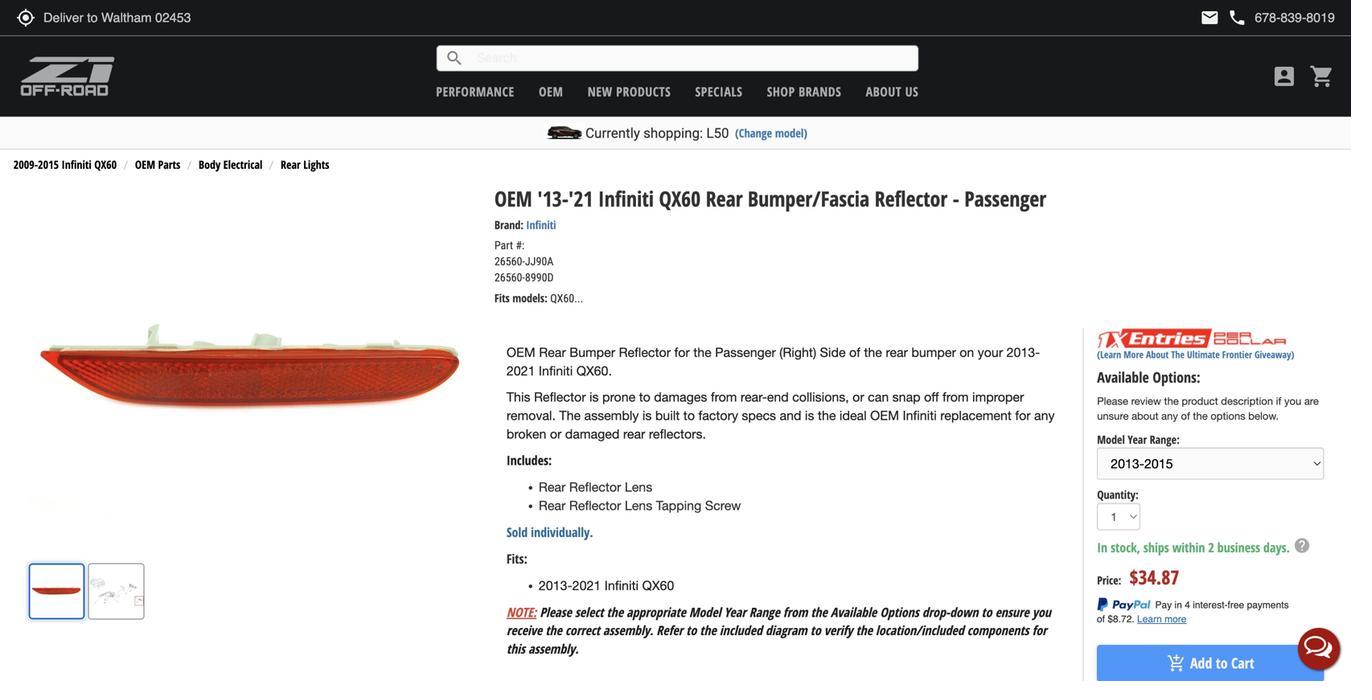 Task type: locate. For each thing, give the bounding box(es) containing it.
model up included
[[689, 603, 721, 621]]

the left included
[[700, 622, 717, 639]]

qx60 for 2013-2021 infiniti qx60
[[642, 578, 674, 593]]

you right ensure
[[1033, 603, 1051, 621]]

please up correct
[[540, 603, 572, 621]]

0 horizontal spatial available
[[831, 603, 877, 621]]

2013-
[[1007, 345, 1040, 360], [539, 578, 572, 593]]

1 horizontal spatial about
[[1146, 348, 1169, 361]]

passenger up rear-
[[715, 345, 776, 360]]

is right and
[[805, 408, 814, 423]]

of
[[849, 345, 861, 360], [1181, 410, 1190, 422]]

options
[[880, 603, 919, 621]]

reflector left - at the right of page
[[875, 184, 948, 213]]

built
[[655, 408, 680, 423]]

oem up this
[[507, 345, 535, 360]]

rear inside this reflector is prone to damages from rear-end collisions, or can snap off from improper removal. the assembly is built to factory specs and is the ideal oem infiniti replacement for any broken or damaged rear reflectors.
[[623, 427, 645, 441]]

mail
[[1200, 8, 1220, 27]]

1 horizontal spatial rear
[[886, 345, 908, 360]]

rear up sold individually.
[[539, 498, 566, 513]]

models:
[[513, 290, 548, 306]]

oem parts
[[135, 157, 180, 172]]

the right side
[[864, 345, 882, 360]]

passenger inside oem rear bumper reflector for the passenger (right) side of the rear bumper on your 2013- 2021 infiniti qx60.
[[715, 345, 776, 360]]

1 vertical spatial assembly.
[[528, 640, 579, 658]]

infiniti up the appropriate
[[605, 578, 639, 593]]

you inside please select the appropriate model year range from the available options drop-down to ensure you receive the correct assembly. refer to the included diagram to verify the location/included components for this assembly.
[[1033, 603, 1051, 621]]

components
[[967, 622, 1029, 639]]

1 horizontal spatial any
[[1162, 410, 1178, 422]]

0 vertical spatial you
[[1285, 395, 1302, 407]]

2021 inside oem rear bumper reflector for the passenger (right) side of the rear bumper on your 2013- 2021 infiniti qx60.
[[507, 363, 535, 378]]

rear left "bumper"
[[539, 345, 566, 360]]

1 vertical spatial the
[[559, 408, 581, 423]]

passenger right - at the right of page
[[965, 184, 1046, 213]]

or right broken on the bottom left of the page
[[550, 427, 562, 441]]

rear down assembly
[[623, 427, 645, 441]]

z1 motorsports logo image
[[20, 56, 115, 97]]

0 vertical spatial 2021
[[507, 363, 535, 378]]

1 vertical spatial of
[[1181, 410, 1190, 422]]

about right more
[[1146, 348, 1169, 361]]

qx60 inside oem '13-'21 infiniti qx60 rear bumper/fascia reflector - passenger brand: infiniti part #: 26560-jj90a 26560-8990d fits models: qx60...
[[659, 184, 701, 213]]

bumper
[[570, 345, 615, 360]]

oem inside oem '13-'21 infiniti qx60 rear bumper/fascia reflector - passenger brand: infiniti part #: 26560-jj90a 26560-8990d fits models: qx60...
[[495, 184, 532, 213]]

0 horizontal spatial for
[[674, 345, 690, 360]]

us
[[905, 83, 919, 100]]

rear down "l50"
[[706, 184, 743, 213]]

model
[[1097, 432, 1125, 447], [689, 603, 721, 621]]

2021
[[507, 363, 535, 378], [572, 578, 601, 593]]

of inside oem rear bumper reflector for the passenger (right) side of the rear bumper on your 2013- 2021 infiniti qx60.
[[849, 345, 861, 360]]

oem left parts
[[135, 157, 155, 172]]

account_box
[[1272, 64, 1297, 89]]

0 vertical spatial the
[[1171, 348, 1185, 361]]

1 vertical spatial passenger
[[715, 345, 776, 360]]

any inside this reflector is prone to damages from rear-end collisions, or can snap off from improper removal. the assembly is built to factory specs and is the ideal oem infiniti replacement for any broken or damaged rear reflectors.
[[1034, 408, 1055, 423]]

oem parts link
[[135, 157, 180, 172]]

2 vertical spatial qx60
[[642, 578, 674, 593]]

add
[[1190, 654, 1212, 673]]

0 horizontal spatial 2021
[[507, 363, 535, 378]]

1 horizontal spatial model
[[1097, 432, 1125, 447]]

body electrical link
[[199, 157, 262, 172]]

2013- up correct
[[539, 578, 572, 593]]

assembly. down the appropriate
[[603, 622, 653, 639]]

26560- up fits
[[495, 271, 525, 284]]

is left built
[[643, 408, 652, 423]]

0 vertical spatial year
[[1128, 432, 1147, 447]]

0 horizontal spatial the
[[559, 408, 581, 423]]

the right verify
[[856, 622, 873, 639]]

1 horizontal spatial for
[[1015, 408, 1031, 423]]

assembly
[[584, 408, 639, 423]]

any left unsure
[[1034, 408, 1055, 423]]

giveaway)
[[1255, 348, 1294, 361]]

location/included
[[876, 622, 964, 639]]

year down about
[[1128, 432, 1147, 447]]

oem for '13-
[[495, 184, 532, 213]]

qx60 up the appropriate
[[642, 578, 674, 593]]

lens left tapping
[[625, 498, 652, 513]]

1 vertical spatial for
[[1015, 408, 1031, 423]]

of down 'product'
[[1181, 410, 1190, 422]]

model down unsure
[[1097, 432, 1125, 447]]

from up factory
[[711, 390, 737, 405]]

0 vertical spatial qx60
[[94, 157, 117, 172]]

electrical
[[223, 157, 262, 172]]

1 vertical spatial year
[[724, 603, 746, 621]]

1 horizontal spatial the
[[1171, 348, 1185, 361]]

the down 'product'
[[1193, 410, 1208, 422]]

0 horizontal spatial you
[[1033, 603, 1051, 621]]

1 vertical spatial or
[[550, 427, 562, 441]]

shopping:
[[644, 125, 703, 141]]

infiniti left the qx60.
[[539, 363, 573, 378]]

fits:
[[507, 550, 527, 568]]

correct
[[565, 622, 600, 639]]

1 vertical spatial about
[[1146, 348, 1169, 361]]

about us link
[[866, 83, 919, 100]]

0 vertical spatial available
[[1097, 368, 1149, 387]]

down
[[950, 603, 978, 621]]

infiniti down 'off'
[[903, 408, 937, 423]]

snap
[[893, 390, 921, 405]]

0 horizontal spatial assembly.
[[528, 640, 579, 658]]

1 vertical spatial 2013-
[[539, 578, 572, 593]]

bumper
[[912, 345, 956, 360]]

you right if
[[1285, 395, 1302, 407]]

qx60 left oem parts link
[[94, 157, 117, 172]]

0 horizontal spatial any
[[1034, 408, 1055, 423]]

options:
[[1153, 368, 1201, 387]]

review
[[1131, 395, 1161, 407]]

1 vertical spatial please
[[540, 603, 572, 621]]

qx60 down shopping:
[[659, 184, 701, 213]]

year up included
[[724, 603, 746, 621]]

1 horizontal spatial passenger
[[965, 184, 1046, 213]]

price:
[[1097, 573, 1122, 588]]

lens down reflectors.
[[625, 480, 652, 495]]

1 lens from the top
[[625, 480, 652, 495]]

about
[[1132, 410, 1159, 422]]

days.
[[1264, 539, 1290, 556]]

0 horizontal spatial 2013-
[[539, 578, 572, 593]]

26560-
[[495, 255, 525, 268], [495, 271, 525, 284]]

1 horizontal spatial of
[[1181, 410, 1190, 422]]

qx60 for 2009-2015 infiniti qx60
[[94, 157, 117, 172]]

off
[[924, 390, 939, 405]]

0 vertical spatial passenger
[[965, 184, 1046, 213]]

any inside (learn more about the ultimate frontier giveaway) available options: please review the product description if you are unsure about any of the options below.
[[1162, 410, 1178, 422]]

select
[[575, 603, 604, 621]]

rear down includes:
[[539, 480, 566, 495]]

options
[[1211, 410, 1246, 422]]

2 lens from the top
[[625, 498, 652, 513]]

2021 up select
[[572, 578, 601, 593]]

to down damages
[[684, 408, 695, 423]]

1 horizontal spatial from
[[783, 603, 808, 621]]

available up verify
[[831, 603, 877, 621]]

(learn
[[1097, 348, 1121, 361]]

0 horizontal spatial passenger
[[715, 345, 776, 360]]

the inside this reflector is prone to damages from rear-end collisions, or can snap off from improper removal. the assembly is built to factory specs and is the ideal oem infiniti replacement for any broken or damaged rear reflectors.
[[818, 408, 836, 423]]

available inside please select the appropriate model year range from the available options drop-down to ensure you receive the correct assembly. refer to the included diagram to verify the location/included components for this assembly.
[[831, 603, 877, 621]]

ensure
[[995, 603, 1029, 621]]

for right components
[[1032, 622, 1047, 639]]

2013- right 'your'
[[1007, 345, 1040, 360]]

1 vertical spatial model
[[689, 603, 721, 621]]

from inside please select the appropriate model year range from the available options drop-down to ensure you receive the correct assembly. refer to the included diagram to verify the location/included components for this assembly.
[[783, 603, 808, 621]]

0 vertical spatial about
[[866, 83, 902, 100]]

1 horizontal spatial year
[[1128, 432, 1147, 447]]

1 vertical spatial lens
[[625, 498, 652, 513]]

for inside oem rear bumper reflector for the passenger (right) side of the rear bumper on your 2013- 2021 infiniti qx60.
[[674, 345, 690, 360]]

2009-2015 infiniti qx60 link
[[14, 157, 117, 172]]

note:
[[507, 603, 537, 621]]

0 horizontal spatial rear
[[623, 427, 645, 441]]

is left prone
[[590, 390, 599, 405]]

qx60...
[[550, 292, 583, 305]]

1 vertical spatial 26560-
[[495, 271, 525, 284]]

shopping_cart
[[1309, 64, 1335, 89]]

for inside please select the appropriate model year range from the available options drop-down to ensure you receive the correct assembly. refer to the included diagram to verify the location/included components for this assembly.
[[1032, 622, 1047, 639]]

rear left bumper on the right
[[886, 345, 908, 360]]

0 vertical spatial rear
[[886, 345, 908, 360]]

performance link
[[436, 83, 514, 100]]

model year range:
[[1097, 432, 1180, 447]]

bumper/fascia
[[748, 184, 870, 213]]

1 horizontal spatial you
[[1285, 395, 1302, 407]]

0 vertical spatial for
[[674, 345, 690, 360]]

any
[[1034, 408, 1055, 423], [1162, 410, 1178, 422]]

infiniti right 2015
[[62, 157, 92, 172]]

1 vertical spatial you
[[1033, 603, 1051, 621]]

oem rear bumper reflector for the passenger (right) side of the rear bumper on your 2013- 2021 infiniti qx60.
[[507, 345, 1040, 378]]

passenger
[[965, 184, 1046, 213], [715, 345, 776, 360]]

0 horizontal spatial of
[[849, 345, 861, 360]]

rear lights link
[[281, 157, 329, 172]]

0 horizontal spatial please
[[540, 603, 572, 621]]

2009-2015 infiniti qx60
[[14, 157, 117, 172]]

0 vertical spatial of
[[849, 345, 861, 360]]

and
[[780, 408, 802, 423]]

oem down can
[[870, 408, 899, 423]]

0 vertical spatial assembly.
[[603, 622, 653, 639]]

in stock, ships within 2 business days. help
[[1097, 537, 1311, 556]]

1 horizontal spatial 2013-
[[1007, 345, 1040, 360]]

0 vertical spatial or
[[853, 390, 864, 405]]

currently shopping: l50 (change model)
[[586, 125, 808, 141]]

prone
[[602, 390, 636, 405]]

rear inside oem rear bumper reflector for the passenger (right) side of the rear bumper on your 2013- 2021 infiniti qx60.
[[886, 345, 908, 360]]

jj90a
[[525, 255, 554, 268]]

1 vertical spatial rear
[[623, 427, 645, 441]]

2021 up this
[[507, 363, 535, 378]]

the down options:
[[1164, 395, 1179, 407]]

1 horizontal spatial available
[[1097, 368, 1149, 387]]

0 vertical spatial 2013-
[[1007, 345, 1040, 360]]

the up verify
[[811, 603, 828, 621]]

26560- down part
[[495, 255, 525, 268]]

for up damages
[[674, 345, 690, 360]]

0 horizontal spatial year
[[724, 603, 746, 621]]

reflector up prone
[[619, 345, 671, 360]]

2 vertical spatial for
[[1032, 622, 1047, 639]]

rear inside oem rear bumper reflector for the passenger (right) side of the rear bumper on your 2013- 2021 infiniti qx60.
[[539, 345, 566, 360]]

1 horizontal spatial please
[[1097, 395, 1128, 407]]

1 horizontal spatial is
[[643, 408, 652, 423]]

1 vertical spatial 2021
[[572, 578, 601, 593]]

1 horizontal spatial 2021
[[572, 578, 601, 593]]

individually.
[[531, 523, 593, 541]]

(learn more about the ultimate frontier giveaway) available options: please review the product description if you are unsure about any of the options below.
[[1097, 348, 1319, 422]]

oem left new
[[539, 83, 563, 100]]

performance
[[436, 83, 514, 100]]

2 26560- from the top
[[495, 271, 525, 284]]

refer
[[657, 622, 683, 639]]

the up options:
[[1171, 348, 1185, 361]]

assembly. down receive
[[528, 640, 579, 658]]

fits
[[495, 290, 510, 306]]

available down more
[[1097, 368, 1149, 387]]

reflector up 'individually.'
[[569, 498, 621, 513]]

for down improper
[[1015, 408, 1031, 423]]

please
[[1097, 395, 1128, 407], [540, 603, 572, 621]]

infiniti right '21
[[598, 184, 654, 213]]

0 vertical spatial lens
[[625, 480, 652, 495]]

unsure
[[1097, 410, 1129, 422]]

you inside (learn more about the ultimate frontier giveaway) available options: please review the product description if you are unsure about any of the options below.
[[1285, 395, 1302, 407]]

of right side
[[849, 345, 861, 360]]

1 vertical spatial available
[[831, 603, 877, 621]]

1 horizontal spatial assembly.
[[603, 622, 653, 639]]

tapping
[[656, 498, 702, 513]]

qx60
[[94, 157, 117, 172], [659, 184, 701, 213], [642, 578, 674, 593]]

infiniti inside oem rear bumper reflector for the passenger (right) side of the rear bumper on your 2013- 2021 infiniti qx60.
[[539, 363, 573, 378]]

available
[[1097, 368, 1149, 387], [831, 603, 877, 621]]

0 vertical spatial 26560-
[[495, 255, 525, 268]]

2009-
[[14, 157, 38, 172]]

1 vertical spatial qx60
[[659, 184, 701, 213]]

rear-
[[741, 390, 767, 405]]

oem inside oem rear bumper reflector for the passenger (right) side of the rear bumper on your 2013- 2021 infiniti qx60.
[[507, 345, 535, 360]]

0 vertical spatial please
[[1097, 395, 1128, 407]]

shop
[[767, 83, 795, 100]]

the left correct
[[546, 622, 562, 639]]

oem for rear
[[507, 345, 535, 360]]

any up range: in the right of the page
[[1162, 410, 1178, 422]]

the up the damaged
[[559, 408, 581, 423]]

the down collisions,
[[818, 408, 836, 423]]

of inside (learn more about the ultimate frontier giveaway) available options: please review the product description if you are unsure about any of the options below.
[[1181, 410, 1190, 422]]

or up ideal
[[853, 390, 864, 405]]

rear inside oem '13-'21 infiniti qx60 rear bumper/fascia reflector - passenger brand: infiniti part #: 26560-jj90a 26560-8990d fits models: qx60...
[[706, 184, 743, 213]]

0 horizontal spatial model
[[689, 603, 721, 621]]

assembly.
[[603, 622, 653, 639], [528, 640, 579, 658]]

reflector up removal.
[[534, 390, 586, 405]]

reflector inside oem '13-'21 infiniti qx60 rear bumper/fascia reflector - passenger brand: infiniti part #: 26560-jj90a 26560-8990d fits models: qx60...
[[875, 184, 948, 213]]

diagram
[[766, 622, 807, 639]]

body electrical
[[199, 157, 262, 172]]

from
[[711, 390, 737, 405], [943, 390, 969, 405], [783, 603, 808, 621]]

2 horizontal spatial for
[[1032, 622, 1047, 639]]

0 vertical spatial model
[[1097, 432, 1125, 447]]

from right 'off'
[[943, 390, 969, 405]]

reflector
[[875, 184, 948, 213], [619, 345, 671, 360], [534, 390, 586, 405], [569, 480, 621, 495], [569, 498, 621, 513]]

oem up brand:
[[495, 184, 532, 213]]

shopping_cart link
[[1305, 64, 1335, 89]]

2
[[1208, 539, 1214, 556]]

range:
[[1150, 432, 1180, 447]]

about left us
[[866, 83, 902, 100]]

please up unsure
[[1097, 395, 1128, 407]]

from up diagram
[[783, 603, 808, 621]]



Task type: describe. For each thing, give the bounding box(es) containing it.
2 horizontal spatial from
[[943, 390, 969, 405]]

the right select
[[607, 603, 623, 621]]

to up components
[[982, 603, 992, 621]]

receive
[[507, 622, 542, 639]]

phone
[[1228, 8, 1247, 27]]

please inside please select the appropriate model year range from the available options drop-down to ensure you receive the correct assembly. refer to the included diagram to verify the location/included components for this assembly.
[[540, 603, 572, 621]]

business
[[1218, 539, 1260, 556]]

to left verify
[[810, 622, 821, 639]]

this
[[507, 390, 530, 405]]

add_shopping_cart
[[1167, 654, 1186, 673]]

product
[[1182, 395, 1218, 407]]

part
[[495, 239, 513, 252]]

infiniti down the '13-
[[526, 217, 556, 232]]

price: $34.87
[[1097, 564, 1180, 590]]

includes:
[[507, 452, 552, 469]]

specials link
[[695, 83, 743, 100]]

reflector inside this reflector is prone to damages from rear-end collisions, or can snap off from improper removal. the assembly is built to factory specs and is the ideal oem infiniti replacement for any broken or damaged rear reflectors.
[[534, 390, 586, 405]]

2015
[[38, 157, 59, 172]]

model inside please select the appropriate model year range from the available options drop-down to ensure you receive the correct assembly. refer to the included diagram to verify the location/included components for this assembly.
[[689, 603, 721, 621]]

0 horizontal spatial from
[[711, 390, 737, 405]]

quantity:
[[1097, 487, 1139, 502]]

body
[[199, 157, 221, 172]]

about inside (learn more about the ultimate frontier giveaway) available options: please review the product description if you are unsure about any of the options below.
[[1146, 348, 1169, 361]]

0 horizontal spatial about
[[866, 83, 902, 100]]

currently
[[586, 125, 640, 141]]

account_box link
[[1268, 64, 1301, 89]]

the inside this reflector is prone to damages from rear-end collisions, or can snap off from improper removal. the assembly is built to factory specs and is the ideal oem infiniti replacement for any broken or damaged rear reflectors.
[[559, 408, 581, 423]]

sold individually.
[[507, 523, 597, 541]]

replacement
[[940, 408, 1012, 423]]

to right prone
[[639, 390, 651, 405]]

help
[[1293, 537, 1311, 555]]

included
[[720, 622, 762, 639]]

2013- inside oem rear bumper reflector for the passenger (right) side of the rear bumper on your 2013- 2021 infiniti qx60.
[[1007, 345, 1040, 360]]

reflector inside oem rear bumper reflector for the passenger (right) side of the rear bumper on your 2013- 2021 infiniti qx60.
[[619, 345, 671, 360]]

my_location
[[16, 8, 35, 27]]

oem link
[[539, 83, 563, 100]]

1 horizontal spatial or
[[853, 390, 864, 405]]

oem for parts
[[135, 157, 155, 172]]

l50
[[706, 125, 729, 141]]

please select the appropriate model year range from the available options drop-down to ensure you receive the correct assembly. refer to the included diagram to verify the location/included components for this assembly.
[[507, 603, 1051, 658]]

available inside (learn more about the ultimate frontier giveaway) available options: please review the product description if you are unsure about any of the options below.
[[1097, 368, 1149, 387]]

in
[[1097, 539, 1108, 556]]

removal.
[[507, 408, 556, 423]]

more
[[1124, 348, 1144, 361]]

(change
[[735, 125, 772, 141]]

products
[[616, 83, 671, 100]]

damaged
[[565, 427, 620, 441]]

qx60.
[[576, 363, 612, 378]]

oem inside this reflector is prone to damages from rear-end collisions, or can snap off from improper removal. the assembly is built to factory specs and is the ideal oem infiniti replacement for any broken or damaged rear reflectors.
[[870, 408, 899, 423]]

0 horizontal spatial or
[[550, 427, 562, 441]]

for inside this reflector is prone to damages from rear-end collisions, or can snap off from improper removal. the assembly is built to factory specs and is the ideal oem infiniti replacement for any broken or damaged rear reflectors.
[[1015, 408, 1031, 423]]

sold
[[507, 523, 528, 541]]

rear lights
[[281, 157, 329, 172]]

new products link
[[588, 83, 671, 100]]

Search search field
[[464, 46, 918, 71]]

drop-
[[922, 603, 950, 621]]

shop brands link
[[767, 83, 842, 100]]

(change model) link
[[735, 125, 808, 141]]

new
[[588, 83, 613, 100]]

below.
[[1249, 410, 1279, 422]]

you for options:
[[1285, 395, 1302, 407]]

1 26560- from the top
[[495, 255, 525, 268]]

this reflector is prone to damages from rear-end collisions, or can snap off from improper removal. the assembly is built to factory specs and is the ideal oem infiniti replacement for any broken or damaged rear reflectors.
[[507, 390, 1055, 441]]

add_shopping_cart add to cart
[[1167, 654, 1254, 673]]

model)
[[775, 125, 808, 141]]

parts
[[158, 157, 180, 172]]

oem '13-'21 infiniti qx60 rear bumper/fascia reflector - passenger brand: infiniti part #: 26560-jj90a 26560-8990d fits models: qx60...
[[495, 184, 1046, 306]]

you for the
[[1033, 603, 1051, 621]]

collisions,
[[792, 390, 849, 405]]

shop brands
[[767, 83, 842, 100]]

0 horizontal spatial is
[[590, 390, 599, 405]]

this
[[507, 640, 525, 658]]

to right add
[[1216, 654, 1228, 673]]

side
[[820, 345, 846, 360]]

your
[[978, 345, 1003, 360]]

8990d
[[525, 271, 554, 284]]

(right)
[[780, 345, 816, 360]]

rear left lights on the left top of page
[[281, 157, 301, 172]]

phone link
[[1228, 8, 1335, 27]]

the up damages
[[693, 345, 712, 360]]

ultimate
[[1187, 348, 1220, 361]]

improper
[[972, 390, 1024, 405]]

brand:
[[495, 217, 524, 232]]

end
[[767, 390, 789, 405]]

verify
[[824, 622, 853, 639]]

brands
[[799, 83, 842, 100]]

mail phone
[[1200, 8, 1247, 27]]

range
[[749, 603, 780, 621]]

damages
[[654, 390, 707, 405]]

passenger inside oem '13-'21 infiniti qx60 rear bumper/fascia reflector - passenger brand: infiniti part #: 26560-jj90a 26560-8990d fits models: qx60...
[[965, 184, 1046, 213]]

ideal
[[840, 408, 867, 423]]

factory
[[699, 408, 738, 423]]

about us
[[866, 83, 919, 100]]

year inside please select the appropriate model year range from the available options drop-down to ensure you receive the correct assembly. refer to the included diagram to verify the location/included components for this assembly.
[[724, 603, 746, 621]]

#:
[[516, 239, 525, 252]]

please inside (learn more about the ultimate frontier giveaway) available options: please review the product description if you are unsure about any of the options below.
[[1097, 395, 1128, 407]]

infiniti inside this reflector is prone to damages from rear-end collisions, or can snap off from improper removal. the assembly is built to factory specs and is the ideal oem infiniti replacement for any broken or damaged rear reflectors.
[[903, 408, 937, 423]]

are
[[1304, 395, 1319, 407]]

description
[[1221, 395, 1273, 407]]

the inside (learn more about the ultimate frontier giveaway) available options: please review the product description if you are unsure about any of the options below.
[[1171, 348, 1185, 361]]

search
[[445, 49, 464, 68]]

reflector down the damaged
[[569, 480, 621, 495]]

frontier
[[1222, 348, 1252, 361]]

screw
[[705, 498, 741, 513]]

to right the refer
[[686, 622, 697, 639]]

2 horizontal spatial is
[[805, 408, 814, 423]]

(learn more about the ultimate frontier giveaway) link
[[1097, 348, 1294, 361]]



Task type: vqa. For each thing, say whether or not it's contained in the screenshot.
"Pathfinder" associated with Wheels
no



